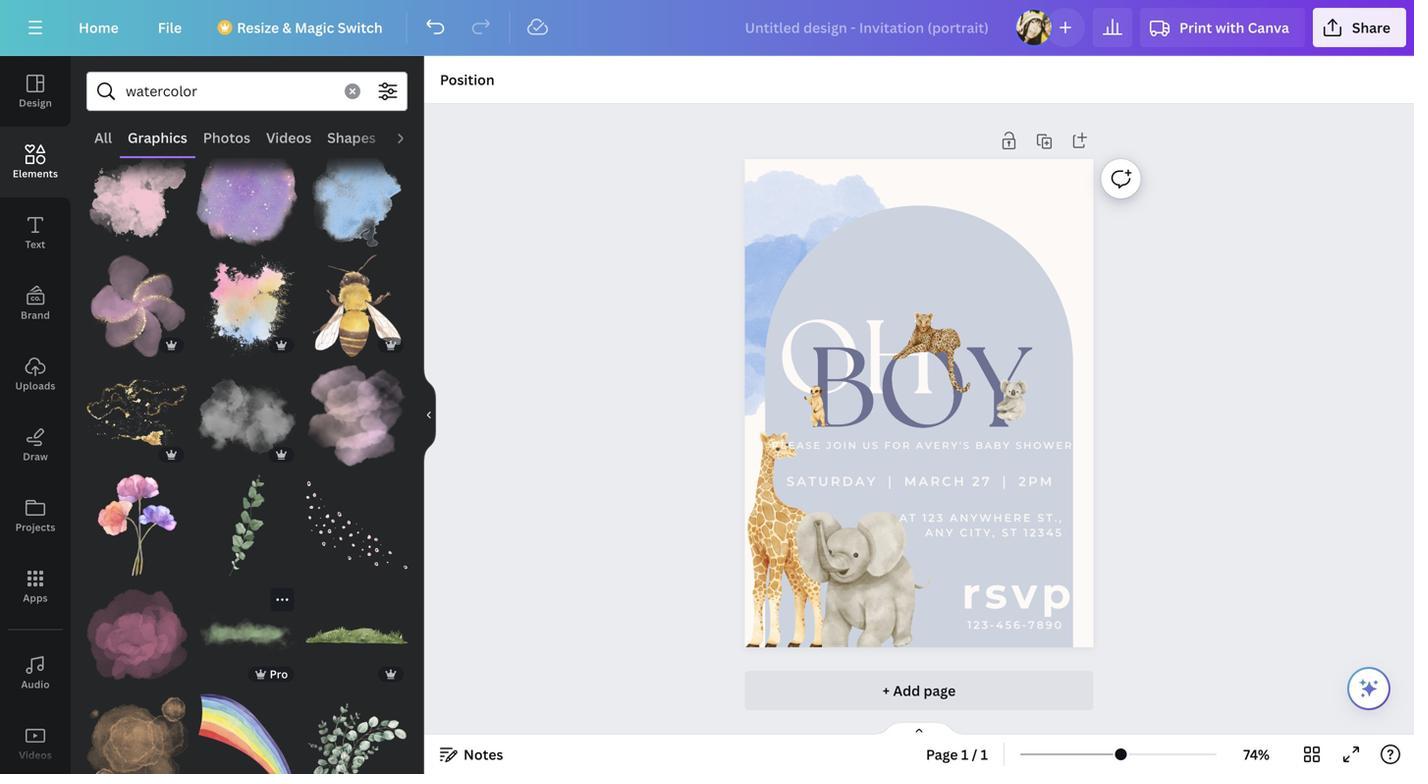 Task type: vqa. For each thing, say whether or not it's contained in the screenshot.
the leftmost videos
yes



Task type: locate. For each thing, give the bounding box(es) containing it.
74% button
[[1225, 739, 1289, 770]]

shapes button
[[319, 119, 384, 156]]

uploads
[[15, 379, 55, 392]]

main menu bar
[[0, 0, 1414, 56]]

home
[[79, 18, 119, 37]]

draw button
[[0, 410, 71, 480]]

0 horizontal spatial 1
[[962, 745, 969, 764]]

1 horizontal spatial audio button
[[384, 119, 439, 156]]

abstract watercolor brushstroke element image
[[306, 474, 408, 576]]

group
[[86, 145, 188, 247], [196, 145, 298, 247], [306, 145, 408, 247], [196, 243, 298, 357], [86, 255, 188, 357], [306, 255, 408, 357], [306, 353, 408, 467], [86, 365, 188, 467], [196, 365, 298, 467], [86, 463, 188, 576], [196, 463, 298, 576], [306, 474, 408, 576], [86, 572, 188, 686], [306, 584, 408, 686], [86, 682, 188, 774], [196, 694, 298, 774], [306, 694, 408, 774]]

page
[[926, 745, 958, 764]]

audio inside side panel tab list
[[21, 678, 50, 691]]

city,
[[960, 526, 997, 539]]

share
[[1352, 18, 1391, 37]]

elements
[[13, 167, 58, 180]]

│
[[884, 473, 899, 489], [998, 473, 1013, 489]]

audio button
[[384, 119, 439, 156], [0, 637, 71, 708]]

share button
[[1313, 8, 1407, 47]]

resize & magic switch button
[[205, 8, 398, 47]]

123-456-7890
[[968, 618, 1064, 631]]

any
[[925, 526, 955, 539]]

27
[[972, 473, 992, 489]]

text button
[[0, 197, 71, 268]]

1 horizontal spatial videos
[[266, 128, 312, 147]]

file
[[158, 18, 182, 37]]

/
[[972, 745, 978, 764]]

+ add page button
[[745, 671, 1094, 710]]

0 vertical spatial audio
[[392, 128, 431, 147]]

0 horizontal spatial videos button
[[0, 708, 71, 774]]

│ down for
[[884, 473, 899, 489]]

us
[[863, 439, 880, 451]]

switch
[[338, 18, 383, 37]]

0 horizontal spatial │
[[884, 473, 899, 489]]

│ right 27
[[998, 473, 1013, 489]]

1
[[962, 745, 969, 764], [981, 745, 988, 764]]

text
[[25, 238, 45, 251]]

videos button
[[258, 119, 319, 156], [0, 708, 71, 774]]

all
[[94, 128, 112, 147]]

videos
[[266, 128, 312, 147], [19, 748, 52, 762]]

1 vertical spatial videos
[[19, 748, 52, 762]]

draw
[[23, 450, 48, 463]]

watercolor greenery  eucalyptus bouquet image
[[306, 694, 408, 774]]

1 vertical spatial audio button
[[0, 637, 71, 708]]

1 horizontal spatial │
[[998, 473, 1013, 489]]

for
[[885, 439, 912, 451]]

photos
[[203, 128, 250, 147]]

0 vertical spatial audio button
[[384, 119, 439, 156]]

watercolor illustration of a bee image
[[306, 255, 408, 357]]

watercolor paint stain image
[[86, 145, 188, 247]]

at 123 anywhere st., any city, st 12345
[[899, 512, 1064, 539]]

1 left /
[[962, 745, 969, 764]]

with
[[1216, 18, 1245, 37]]

canva
[[1248, 18, 1290, 37]]

audio button down apps
[[0, 637, 71, 708]]

0 horizontal spatial videos
[[19, 748, 52, 762]]

0 horizontal spatial audio
[[21, 678, 50, 691]]

1 right /
[[981, 745, 988, 764]]

1 horizontal spatial videos button
[[258, 119, 319, 156]]

audio button right shapes
[[384, 119, 439, 156]]

stylized abstract watercolor image
[[196, 145, 298, 247]]

projects button
[[0, 480, 71, 551]]

side panel tab list
[[0, 56, 71, 774]]

saturday │ march 27 │ 2pm
[[787, 473, 1055, 489]]

watercolor background  illustration image
[[86, 584, 188, 686]]

rsvp
[[962, 567, 1076, 619]]

abstract watercolor painting image
[[86, 365, 188, 467]]

audio right shapes button
[[392, 128, 431, 147]]

0 vertical spatial videos button
[[258, 119, 319, 156]]

home link
[[63, 8, 134, 47]]

1 vertical spatial videos button
[[0, 708, 71, 774]]

watercolor splash image
[[196, 255, 298, 357]]

water color flower gold glitter pink image
[[86, 255, 188, 357]]

12345
[[1024, 526, 1064, 539]]

0 horizontal spatial audio button
[[0, 637, 71, 708]]

apps button
[[0, 551, 71, 622]]

audio
[[392, 128, 431, 147], [21, 678, 50, 691]]

notes
[[464, 745, 503, 764]]

2 1 from the left
[[981, 745, 988, 764]]

page
[[924, 681, 956, 700]]

1 1 from the left
[[962, 745, 969, 764]]

2pm
[[1019, 473, 1055, 489]]

123
[[923, 512, 945, 524]]

audio down apps
[[21, 678, 50, 691]]

1 vertical spatial audio
[[21, 678, 50, 691]]

videos inside side panel tab list
[[19, 748, 52, 762]]

graphics
[[128, 128, 187, 147]]

1 horizontal spatial 1
[[981, 745, 988, 764]]



Task type: describe. For each thing, give the bounding box(es) containing it.
&
[[282, 18, 292, 37]]

hide image
[[423, 368, 436, 462]]

elements button
[[0, 127, 71, 197]]

st
[[1002, 526, 1019, 539]]

anywhere
[[950, 512, 1033, 524]]

shower
[[1016, 439, 1074, 451]]

pro group
[[196, 584, 298, 686]]

apps
[[23, 591, 48, 605]]

print
[[1180, 18, 1212, 37]]

join
[[827, 439, 858, 451]]

print with canva
[[1180, 18, 1290, 37]]

brand button
[[0, 268, 71, 339]]

pro
[[270, 666, 288, 681]]

st.,
[[1038, 512, 1064, 524]]

avery's
[[916, 439, 971, 451]]

+
[[883, 681, 890, 700]]

boy
[[808, 325, 1031, 453]]

green grass landscape watercolor image
[[306, 584, 408, 686]]

photos button
[[195, 119, 258, 156]]

graphics button
[[120, 119, 195, 156]]

march
[[904, 473, 967, 489]]

brand
[[21, 308, 50, 322]]

watercolor rainbow image
[[196, 694, 298, 774]]

dainty poppy flowers image
[[86, 474, 188, 576]]

Design title text field
[[729, 8, 1007, 47]]

add
[[893, 681, 921, 700]]

page 1 / 1
[[926, 745, 988, 764]]

resize
[[237, 18, 279, 37]]

resize & magic switch
[[237, 18, 383, 37]]

magic
[[295, 18, 334, 37]]

uploads button
[[0, 339, 71, 410]]

all button
[[86, 119, 120, 156]]

7890
[[1028, 618, 1064, 631]]

456-
[[996, 618, 1028, 631]]

canva assistant image
[[1358, 677, 1381, 700]]

baby
[[976, 439, 1011, 451]]

oh
[[777, 300, 937, 418]]

shapes
[[327, 128, 376, 147]]

0 vertical spatial videos
[[266, 128, 312, 147]]

please
[[772, 439, 822, 451]]

position button
[[432, 64, 503, 95]]

grey watercolor cloud image
[[196, 365, 298, 467]]

design
[[19, 96, 52, 110]]

print with canva button
[[1140, 8, 1305, 47]]

123-
[[968, 618, 996, 631]]

abstract watercolor brushstroke image
[[196, 584, 298, 686]]

please join us for avery's baby shower
[[772, 439, 1074, 451]]

+ add page
[[883, 681, 956, 700]]

position
[[440, 70, 495, 89]]

74%
[[1244, 745, 1270, 764]]

file button
[[142, 8, 198, 47]]

saturday
[[787, 473, 878, 489]]

2 │ from the left
[[998, 473, 1013, 489]]

1 horizontal spatial audio
[[392, 128, 431, 147]]

light blue watercolor mark illustration image
[[306, 145, 408, 247]]

1 │ from the left
[[884, 473, 899, 489]]

projects
[[15, 521, 55, 534]]

at
[[899, 512, 918, 524]]

show pages image
[[872, 721, 967, 737]]

design button
[[0, 56, 71, 127]]

watercolor leaves illustration image
[[196, 474, 298, 576]]

notes button
[[432, 739, 511, 770]]

Search elements search field
[[126, 73, 333, 110]]

abstract pink watercolor elements image
[[306, 365, 408, 467]]

drop water color 6 image
[[86, 694, 188, 774]]



